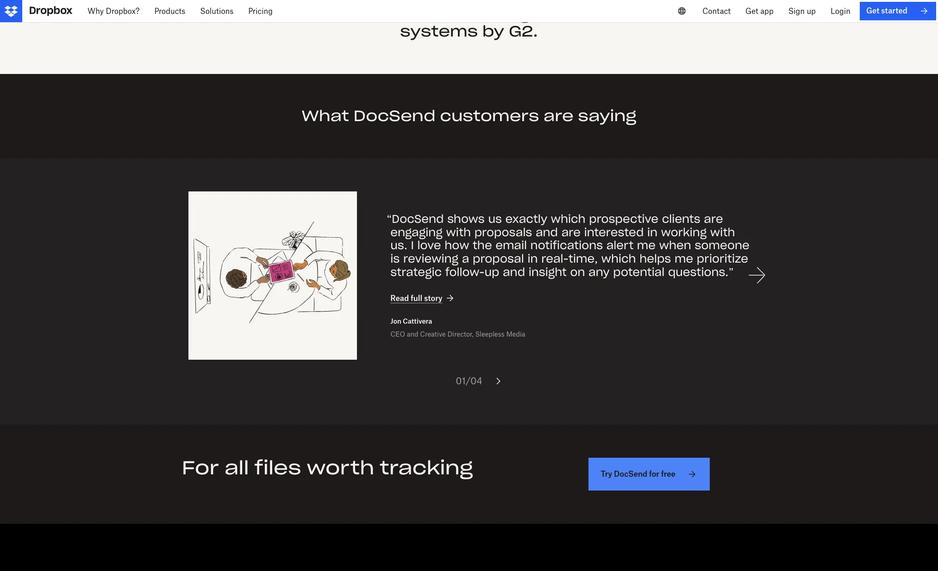 Task type: describe. For each thing, give the bounding box(es) containing it.
jon cattivera
[[390, 318, 432, 325]]

sign up link
[[781, 0, 823, 22]]

ceo and creative director, sleepless media
[[390, 330, 525, 338]]

when
[[659, 239, 691, 253]]

dropbox?
[[106, 6, 140, 16]]

proposal
[[473, 252, 524, 266]]

working
[[661, 225, 707, 240]]

prospective
[[589, 212, 658, 226]]

why dropbox?
[[88, 6, 140, 16]]

try docsend for free
[[601, 470, 675, 479]]

for
[[182, 457, 219, 480]]

g2.
[[509, 22, 538, 41]]

01/04
[[456, 376, 482, 387]]

2 horizontal spatial in
[[647, 225, 658, 240]]

up inside the sign up link
[[807, 6, 816, 16]]

someone
[[695, 239, 749, 253]]

app
[[760, 6, 773, 16]]

read
[[390, 294, 409, 303]]

started
[[881, 6, 907, 15]]

login link
[[823, 0, 858, 22]]

potential
[[613, 265, 664, 280]]

2 horizontal spatial and
[[536, 225, 558, 240]]

was
[[411, 0, 447, 5]]

get for get app
[[745, 6, 758, 16]]

what docsend customers are saying
[[302, 106, 636, 125]]

free
[[661, 470, 675, 479]]

a inside the docsend was named a leader in enterprise content management (ecm) systems by g2.
[[520, 0, 531, 5]]

solutions
[[200, 6, 233, 16]]

media
[[506, 330, 525, 338]]

a inside "docsend shows us exactly which prospective clients are engaging with proposals and are interested in working with us. i love how the email notifications alert me when someone is reviewing a proposal in real-time, which helps me prioritize strategic follow-up and insight on any potential questions."
[[462, 252, 469, 266]]

shows
[[447, 212, 485, 226]]

1 vertical spatial and
[[503, 265, 525, 280]]

docsend for what
[[353, 106, 436, 125]]

by
[[482, 22, 504, 41]]

pricing link
[[241, 0, 280, 22]]

real-
[[541, 252, 569, 266]]

2 with from the left
[[710, 225, 735, 240]]

"docsend
[[387, 212, 444, 226]]

docsend was named a leader in enterprise content management (ecm) systems by g2.
[[292, 0, 646, 41]]

0 horizontal spatial in
[[528, 252, 538, 266]]

interested
[[584, 225, 644, 240]]

try
[[601, 470, 612, 479]]

helps
[[639, 252, 671, 266]]

on
[[570, 265, 585, 280]]

why dropbox? button
[[80, 0, 147, 22]]

reviewing
[[403, 252, 458, 266]]

jon
[[390, 318, 401, 325]]

cattivera
[[403, 318, 432, 325]]

i
[[411, 239, 414, 253]]

enterprise
[[292, 4, 387, 23]]

an illustration of two people sitting at a desk looking at a digital tablet image
[[189, 192, 357, 360]]

email
[[496, 239, 527, 253]]

in inside the docsend was named a leader in enterprise content management (ecm) systems by g2.
[[598, 0, 614, 5]]

products button
[[147, 0, 193, 22]]

tracking
[[380, 457, 473, 480]]

get app button
[[738, 0, 781, 22]]

sleepless
[[475, 330, 504, 338]]

saying
[[578, 106, 636, 125]]

get started
[[866, 6, 907, 15]]

login
[[831, 6, 850, 16]]

(ecm)
[[594, 4, 646, 23]]

1 horizontal spatial me
[[675, 252, 693, 266]]

why
[[88, 6, 104, 16]]

try docsend for free link
[[589, 458, 710, 491]]

docsend for try
[[614, 470, 647, 479]]



Task type: vqa. For each thing, say whether or not it's contained in the screenshot.
Less "icon"
no



Task type: locate. For each thing, give the bounding box(es) containing it.
2 vertical spatial docsend
[[614, 470, 647, 479]]

0 horizontal spatial me
[[637, 239, 656, 253]]

solutions button
[[193, 0, 241, 22]]

are
[[544, 106, 574, 125], [704, 212, 723, 226], [561, 225, 581, 240]]

a left the
[[462, 252, 469, 266]]

director,
[[447, 330, 473, 338]]

which up notifications at the right of the page
[[551, 212, 585, 226]]

0 horizontal spatial and
[[407, 330, 418, 338]]

in left the real-
[[528, 252, 538, 266]]

1 horizontal spatial a
[[520, 0, 531, 5]]

content
[[392, 4, 464, 23]]

up
[[807, 6, 816, 16], [484, 265, 499, 280]]

exactly
[[505, 212, 547, 226]]

1 horizontal spatial and
[[503, 265, 525, 280]]

files
[[254, 457, 301, 480]]

engaging
[[390, 225, 443, 240]]

clients
[[662, 212, 700, 226]]

time,
[[569, 252, 598, 266]]

named
[[452, 0, 516, 5]]

for all files worth tracking
[[182, 457, 473, 480]]

docsend inside the docsend was named a leader in enterprise content management (ecm) systems by g2.
[[324, 0, 406, 5]]

0 vertical spatial a
[[520, 0, 531, 5]]

us.
[[390, 239, 407, 253]]

get
[[866, 6, 879, 15], [745, 6, 758, 16]]

leader
[[536, 0, 593, 5]]

1 horizontal spatial in
[[598, 0, 614, 5]]

1 vertical spatial docsend
[[353, 106, 436, 125]]

is
[[390, 252, 400, 266]]

proposals
[[474, 225, 532, 240]]

1 horizontal spatial up
[[807, 6, 816, 16]]

me
[[637, 239, 656, 253], [675, 252, 693, 266]]

sign up
[[788, 6, 816, 16]]

get left app
[[745, 6, 758, 16]]

read full story link
[[390, 293, 455, 304]]

0 horizontal spatial a
[[462, 252, 469, 266]]

story
[[424, 294, 442, 303]]

in
[[598, 0, 614, 5], [647, 225, 658, 240], [528, 252, 538, 266]]

systems
[[400, 22, 478, 41]]

alert
[[606, 239, 633, 253]]

get app
[[745, 6, 773, 16]]

1 vertical spatial up
[[484, 265, 499, 280]]

"docsend shows us exactly which prospective clients are engaging with proposals and are interested in working with us. i love how the email notifications alert me when someone is reviewing a proposal in real-time, which helps me prioritize strategic follow-up and insight on any potential questions."
[[387, 212, 749, 280]]

1 with from the left
[[446, 225, 471, 240]]

1 vertical spatial a
[[462, 252, 469, 266]]

docsend
[[324, 0, 406, 5], [353, 106, 436, 125], [614, 470, 647, 479]]

what
[[302, 106, 349, 125]]

insight
[[529, 265, 567, 280]]

follow-
[[445, 265, 484, 280]]

0 horizontal spatial up
[[484, 265, 499, 280]]

which
[[551, 212, 585, 226], [601, 252, 636, 266]]

the
[[473, 239, 492, 253]]

management
[[468, 4, 590, 23]]

sign
[[788, 6, 805, 16]]

me right alert
[[637, 239, 656, 253]]

how
[[445, 239, 469, 253]]

get for get started
[[866, 6, 879, 15]]

2 vertical spatial in
[[528, 252, 538, 266]]

get left started
[[866, 6, 879, 15]]

0 horizontal spatial with
[[446, 225, 471, 240]]

strategic
[[390, 265, 442, 280]]

full
[[411, 294, 422, 303]]

1 vertical spatial in
[[647, 225, 658, 240]]

1 horizontal spatial with
[[710, 225, 735, 240]]

in right leader
[[598, 0, 614, 5]]

pricing
[[248, 6, 273, 16]]

contact button
[[695, 0, 738, 22]]

1 horizontal spatial which
[[601, 252, 636, 266]]

0 vertical spatial docsend
[[324, 0, 406, 5]]

0 vertical spatial up
[[807, 6, 816, 16]]

customers
[[440, 106, 539, 125]]

with up prioritize
[[710, 225, 735, 240]]

up inside "docsend shows us exactly which prospective clients are engaging with proposals and are interested in working with us. i love how the email notifications alert me when someone is reviewing a proposal in real-time, which helps me prioritize strategic follow-up and insight on any potential questions."
[[484, 265, 499, 280]]

love
[[417, 239, 441, 253]]

and down email
[[503, 265, 525, 280]]

with
[[446, 225, 471, 240], [710, 225, 735, 240]]

questions."
[[668, 265, 734, 280]]

up down the
[[484, 265, 499, 280]]

for
[[649, 470, 659, 479]]

us
[[488, 212, 502, 226]]

with left the
[[446, 225, 471, 240]]

get started link
[[860, 2, 936, 20]]

read full story
[[390, 294, 442, 303]]

0 vertical spatial in
[[598, 0, 614, 5]]

which down interested
[[601, 252, 636, 266]]

creative
[[420, 330, 446, 338]]

2 vertical spatial and
[[407, 330, 418, 338]]

get inside dropdown button
[[745, 6, 758, 16]]

prioritize
[[697, 252, 748, 266]]

a up g2.
[[520, 0, 531, 5]]

up right sign at the top right of the page
[[807, 6, 816, 16]]

0 horizontal spatial which
[[551, 212, 585, 226]]

0 vertical spatial which
[[551, 212, 585, 226]]

contact
[[702, 6, 731, 16]]

and up the real-
[[536, 225, 558, 240]]

0 vertical spatial and
[[536, 225, 558, 240]]

ceo
[[390, 330, 405, 338]]

in left when
[[647, 225, 658, 240]]

a
[[520, 0, 531, 5], [462, 252, 469, 266]]

1 horizontal spatial get
[[866, 6, 879, 15]]

1 vertical spatial which
[[601, 252, 636, 266]]

products
[[154, 6, 185, 16]]

notifications
[[530, 239, 603, 253]]

docsend inside "try docsend for free" link
[[614, 470, 647, 479]]

and down 'jon cattivera'
[[407, 330, 418, 338]]

worth
[[307, 457, 374, 480]]

any
[[589, 265, 610, 280]]

me down working
[[675, 252, 693, 266]]

and
[[536, 225, 558, 240], [503, 265, 525, 280], [407, 330, 418, 338]]

0 horizontal spatial get
[[745, 6, 758, 16]]

all
[[225, 457, 249, 480]]



